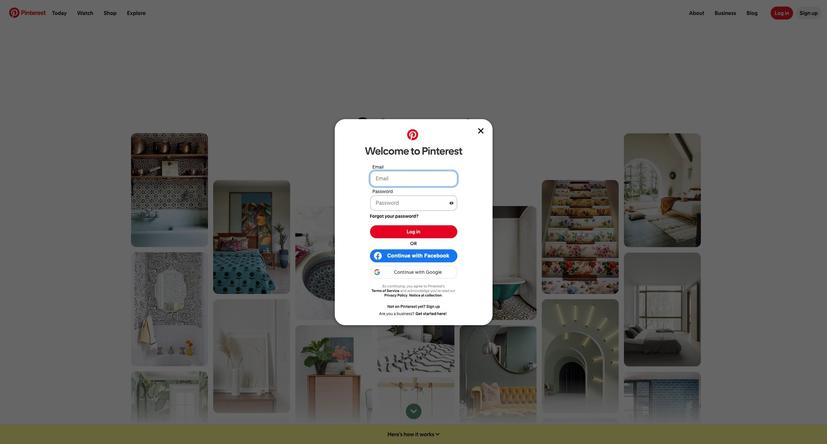 Task type: describe. For each thing, give the bounding box(es) containing it.
modal dialog
[[335, 0, 492, 445]]

Email email field
[[370, 171, 457, 187]]

pinterest image
[[9, 7, 20, 18]]

arrow down icon image
[[436, 433, 440, 437]]

scroll down image
[[410, 409, 417, 415]]



Task type: vqa. For each thing, say whether or not it's contained in the screenshot.
Of
no



Task type: locate. For each thing, give the bounding box(es) containing it.
homedecor image
[[131, 133, 208, 248], [624, 133, 701, 248], [213, 180, 290, 294], [542, 180, 619, 294], [295, 206, 372, 321], [460, 206, 536, 321], [131, 253, 208, 367], [624, 253, 701, 367], [377, 259, 454, 373], [213, 300, 290, 414], [542, 300, 619, 414], [295, 326, 372, 440], [460, 326, 536, 440], [131, 372, 208, 445], [624, 372, 701, 445], [377, 378, 454, 445], [213, 419, 290, 445], [542, 419, 619, 445]]

main content
[[0, 0, 827, 445]]

Password password field
[[370, 195, 457, 211]]

facebook image
[[375, 254, 381, 260]]



